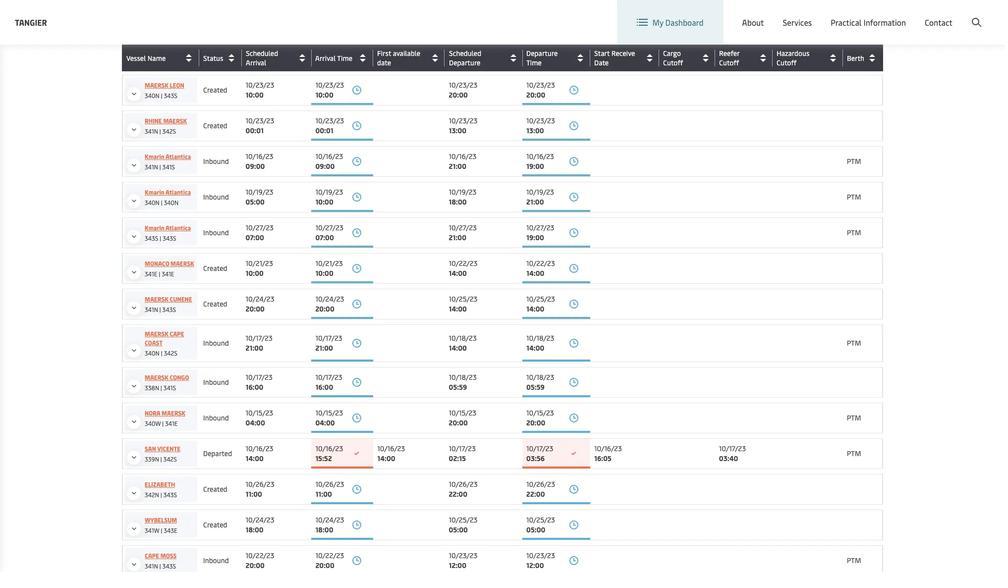 Task type: describe. For each thing, give the bounding box(es) containing it.
date
[[377, 58, 391, 67]]

1 10/22/23 17:00 from the left
[[449, 45, 478, 64]]

4 10/26/23 from the left
[[527, 480, 556, 490]]

2 10/22/23 17:00 from the left
[[527, 45, 555, 64]]

1 09:00 from the left
[[246, 162, 265, 171]]

338n
[[145, 384, 159, 392]]

2 03:00 from the left
[[316, 55, 335, 64]]

2 10/17/23 21:00 from the left
[[316, 334, 343, 353]]

10:00 for 10/21/23 10:00
[[316, 269, 334, 278]]

atlantica for 10/27/23
[[166, 224, 191, 232]]

19:00 for 10/27/23 19:00
[[527, 233, 545, 243]]

1 04:00 from the left
[[246, 419, 265, 428]]

2 10/27/23 07:00 from the left
[[316, 223, 344, 243]]

2 17:00 from the left
[[527, 55, 544, 64]]

4 ptm from the top
[[848, 192, 862, 202]]

10/19/23 21:00
[[527, 187, 555, 207]]

1 10/23/23 12:00 from the left
[[449, 552, 478, 571]]

cutoff for cargo
[[664, 58, 684, 67]]

1 11:00 from the left
[[246, 490, 262, 499]]

dashboard
[[666, 17, 704, 28]]

2 10/26/23 from the left
[[316, 480, 344, 490]]

services
[[783, 17, 813, 28]]

inbound for 20:00
[[203, 557, 229, 566]]

341n for 10/23/23 00:01
[[145, 127, 158, 135]]

2 22:00 from the left
[[527, 490, 545, 499]]

services button
[[783, 0, 813, 45]]

10/16/23 21:00
[[449, 152, 477, 171]]

| for 10/23/23 00:01
[[160, 127, 161, 135]]

leon
[[170, 81, 184, 89]]

cargo cutoff button
[[664, 49, 713, 67]]

2 10/24/23 20:00 from the left
[[316, 295, 344, 314]]

5 ptm from the top
[[848, 228, 862, 238]]

2 10/27/23 from the left
[[316, 223, 344, 233]]

my dashboard
[[653, 17, 704, 28]]

kmarin for 10/19/23
[[145, 188, 165, 196]]

2 10/25/23 05:00 from the left
[[527, 516, 556, 535]]

2 10/18/23 14:00 from the left
[[527, 334, 555, 353]]

341n for 10/16/23 09:00
[[145, 163, 158, 171]]

1 10/22/23 20:00 from the left
[[246, 552, 274, 571]]

| for 10/24/23 20:00
[[160, 306, 161, 314]]

341w
[[145, 527, 159, 535]]

departure inside scheduled departure
[[449, 58, 481, 67]]

7 ptm from the top
[[848, 414, 862, 423]]

maersk inside 'maersk leon 340n | 343s'
[[145, 81, 169, 89]]

10/17/23 03:40
[[720, 444, 747, 464]]

tangier link
[[15, 16, 47, 29]]

kmarin atlantica 340n | 340n
[[145, 188, 191, 207]]

1 10/21/23 from the left
[[246, 259, 273, 268]]

1 10/24/23 18:00 from the left
[[246, 516, 275, 535]]

2 horizontal spatial 05:00
[[527, 526, 546, 535]]

2 ptm from the top
[[848, 50, 862, 59]]

di
[[162, 46, 167, 54]]

scheduled departure
[[449, 49, 482, 67]]

created for 10/24/23 18:00
[[203, 521, 227, 530]]

2 10/22/23 20:00 from the left
[[316, 552, 344, 571]]

maersk inside monaco maersk 341e | 341e
[[171, 260, 194, 268]]

02:15
[[449, 454, 466, 464]]

reefer cutoff
[[720, 49, 740, 67]]

vicente
[[157, 445, 181, 453]]

information
[[864, 17, 907, 28]]

2 10/17/23 16:00 from the left
[[316, 373, 343, 392]]

practical information button
[[831, 0, 907, 45]]

1 horizontal spatial 05:00
[[449, 526, 468, 535]]

vessel
[[126, 53, 146, 63]]

| for 10/21/23 10:00
[[159, 270, 160, 278]]

monaco
[[145, 260, 169, 268]]

global
[[815, 9, 838, 20]]

1 10/16/23 14:00 from the left
[[246, 444, 274, 464]]

341e for created
[[162, 270, 174, 278]]

practical
[[831, 17, 862, 28]]

10/19/23 for 18:00
[[449, 187, 477, 197]]

time for departure time
[[527, 58, 542, 67]]

1 10/26/23 11:00 from the left
[[246, 480, 275, 499]]

moss
[[161, 553, 177, 561]]

1 10/27/23 from the left
[[246, 223, 274, 233]]

account
[[958, 9, 987, 20]]

scheduled arrival
[[246, 49, 278, 67]]

location
[[752, 9, 783, 20]]

scheduled arrival button
[[246, 49, 310, 67]]

login
[[907, 9, 926, 20]]

inbound for 03:00
[[203, 50, 229, 59]]

1 10/15/23 20:00 from the left
[[449, 409, 477, 428]]

2 10/23/23 10:00 from the left
[[316, 80, 344, 100]]

receive
[[612, 49, 636, 58]]

elizabeth 342n | 343s
[[145, 481, 177, 499]]

2 16:00 from the left
[[316, 383, 333, 392]]

2 10/23/23 13:00 from the left
[[527, 116, 555, 135]]

inbound for 05:00
[[203, 192, 229, 202]]

scheduled for departure
[[449, 49, 482, 58]]

05:00 inside the 10/19/23 05:00
[[246, 197, 265, 207]]

4 10/27/23 from the left
[[527, 223, 555, 233]]

2 10/18/23 05:59 from the left
[[527, 373, 555, 392]]

1 10/25/23 05:00 from the left
[[449, 516, 478, 535]]

2 07:00 from the left
[[316, 233, 334, 243]]

2 10/16/23 09:00 from the left
[[316, 152, 343, 171]]

1 03:00 from the left
[[246, 55, 265, 64]]

available
[[393, 49, 421, 58]]

maersk inside nora maersk 340w | 341e
[[162, 410, 185, 418]]

departure time button
[[527, 49, 588, 67]]

/
[[928, 9, 931, 20]]

1 10/15/23 04:00 from the left
[[246, 409, 273, 428]]

departed
[[203, 449, 232, 459]]

2 00:01 from the left
[[316, 126, 334, 135]]

| for 10/17/23 16:00
[[161, 384, 162, 392]]

switch location
[[727, 9, 783, 20]]

contact button
[[926, 0, 953, 45]]

1 22:00 from the left
[[449, 490, 468, 499]]

inbound for 21:00
[[203, 339, 229, 348]]

coast
[[145, 339, 163, 347]]

2 10/26/23 11:00 from the left
[[316, 480, 344, 499]]

| for 10/22/23 20:00
[[160, 563, 161, 571]]

343s for 10/23/23 10:00
[[164, 92, 178, 100]]

8 ptm from the top
[[848, 449, 862, 459]]

nora maersk 340w | 341e
[[145, 410, 185, 428]]

arrival time
[[315, 53, 353, 63]]

my
[[653, 17, 664, 28]]

10/19/23 05:00
[[246, 187, 274, 207]]

kmarin atlantica 341n | 341s
[[145, 153, 191, 171]]

3 10/15/23 from the left
[[449, 409, 477, 418]]

cielo di rabat 342e | 342w
[[145, 46, 187, 64]]

1 10/25/23 14:00 from the left
[[449, 295, 478, 314]]

atlantica for 10/16/23
[[166, 153, 191, 161]]

3 ptm from the top
[[848, 157, 862, 166]]

10/16/23 16:05
[[595, 444, 622, 464]]

1 10/16/23 09:00 from the left
[[246, 152, 274, 171]]

| for 10/16/23 14:00
[[161, 456, 162, 464]]

start receive date
[[595, 49, 636, 67]]

19:00 for 10/16/23 19:00
[[527, 162, 545, 171]]

create
[[933, 9, 956, 20]]

nora
[[145, 410, 160, 418]]

343s for 10/27/23 07:00
[[163, 235, 176, 243]]

1 10/24/23 20:00 from the left
[[246, 295, 275, 314]]

maersk leon 340n | 343s
[[145, 81, 184, 100]]

| inside the cielo di rabat 342e | 342w
[[160, 56, 161, 64]]

hazardous
[[777, 49, 810, 58]]

2 10/21/23 from the left
[[316, 259, 343, 268]]

10/27/23 21:00
[[449, 223, 477, 243]]

menu
[[839, 9, 860, 20]]

1 10/26/23 from the left
[[246, 480, 275, 490]]

10/19/23 for 05:00
[[246, 187, 274, 197]]

wybelsum 341w | 343e
[[145, 517, 177, 535]]

18:00 inside the 10/19/23 18:00
[[449, 197, 467, 207]]

21:00 inside "10/27/23 21:00"
[[449, 233, 467, 243]]

1 05:59 from the left
[[449, 383, 467, 392]]

2 05:59 from the left
[[527, 383, 545, 392]]

2 10/16/23 14:00 from the left
[[378, 444, 405, 464]]

name
[[148, 53, 166, 63]]

1 10/23/23 13:00 from the left
[[449, 116, 478, 135]]

reefer cutoff button
[[720, 49, 771, 67]]

343s inside elizabeth 342n | 343s
[[164, 492, 177, 499]]

status
[[203, 53, 223, 63]]

maersk inside maersk cape coast 340n | 342s
[[145, 330, 169, 338]]

1 10/27/23 07:00 from the left
[[246, 223, 274, 243]]

1 horizontal spatial 18:00
[[316, 526, 334, 535]]

342n
[[145, 492, 159, 499]]

cargo cutoff
[[664, 49, 684, 67]]

created for 10/24/23 20:00
[[203, 300, 227, 309]]

10/16/23 19:00
[[527, 152, 555, 171]]

1 16:00 from the left
[[246, 383, 264, 392]]

start
[[595, 49, 610, 58]]

1 horizontal spatial arrival
[[315, 53, 336, 63]]

departure time
[[527, 49, 558, 67]]

0 horizontal spatial 18:00
[[246, 526, 264, 535]]

created for 10/21/23 10:00
[[203, 264, 227, 273]]

maersk inside maersk cunene 341n | 343s
[[145, 296, 169, 304]]

scheduled departure button
[[449, 49, 521, 67]]

rabat
[[169, 46, 187, 54]]

341s for 16:00
[[164, 384, 176, 392]]

339n
[[145, 456, 159, 464]]

cape moss 341n | 343s
[[145, 553, 177, 571]]

10/17/23 03:56
[[527, 444, 554, 464]]

date
[[595, 58, 609, 67]]

created for 10/26/23 11:00
[[203, 485, 227, 495]]

2 10/22/23 03:00 from the left
[[316, 45, 344, 64]]

1 10/17/23 16:00 from the left
[[246, 373, 273, 392]]

2 10/25/23 14:00 from the left
[[527, 295, 556, 314]]

monaco maersk 341e | 341e
[[145, 260, 194, 278]]

login / create account link
[[889, 0, 987, 29]]

maersk congo 338n | 341s
[[145, 374, 189, 392]]

1 10/23/23 10:00 from the left
[[246, 80, 274, 100]]

10:00 for 10/23/23 10:00
[[316, 90, 334, 100]]

berth button
[[848, 50, 881, 66]]

340w
[[145, 420, 161, 428]]

1 07:00 from the left
[[246, 233, 264, 243]]

congo
[[170, 374, 189, 382]]

inbound for 09:00
[[203, 157, 229, 166]]

342s inside maersk cape coast 340n | 342s
[[164, 350, 177, 358]]

about
[[743, 17, 765, 28]]

343e
[[164, 527, 177, 535]]



Task type: vqa. For each thing, say whether or not it's contained in the screenshot.


Task type: locate. For each thing, give the bounding box(es) containing it.
created right monaco maersk 341e | 341e
[[203, 264, 227, 273]]

1 horizontal spatial 10/16/23 09:00
[[316, 152, 343, 171]]

10/15/23 04:00
[[246, 409, 273, 428], [316, 409, 343, 428]]

maersk up 338n
[[145, 374, 169, 382]]

practical information
[[831, 17, 907, 28]]

341s inside "kmarin atlantica 341n | 341s"
[[163, 163, 175, 171]]

status button
[[203, 50, 240, 66]]

0 vertical spatial kmarin
[[145, 153, 165, 161]]

| inside maersk cape coast 340n | 342s
[[161, 350, 162, 358]]

19:00
[[527, 162, 545, 171], [527, 233, 545, 243]]

| inside kmarin atlantica 340n | 340n
[[161, 199, 162, 207]]

| inside monaco maersk 341e | 341e
[[159, 270, 160, 278]]

0 horizontal spatial 10/21/23 10:00
[[246, 259, 273, 278]]

2 10/23/23 12:00 from the left
[[527, 552, 555, 571]]

2 09:00 from the left
[[316, 162, 335, 171]]

1 ptm from the top
[[848, 14, 862, 23]]

maersk left cunene
[[145, 296, 169, 304]]

10/16/23 15:52
[[316, 444, 343, 464]]

12:00
[[449, 562, 467, 571], [527, 562, 544, 571]]

cape down maersk cunene 341n | 343s
[[170, 330, 184, 338]]

| right "342e"
[[160, 56, 161, 64]]

| inside 'maersk leon 340n | 343s'
[[161, 92, 162, 100]]

19:00 inside 10/27/23 19:00
[[527, 233, 545, 243]]

10/23/23 13:00 up 10/16/23 19:00
[[527, 116, 555, 135]]

1 10/23/23 20:00 from the left
[[449, 80, 478, 100]]

global menu button
[[793, 0, 870, 30]]

1 horizontal spatial 10/24/23 20:00
[[316, 295, 344, 314]]

7 inbound from the top
[[203, 414, 229, 423]]

| for 10/27/23 07:00
[[160, 235, 161, 243]]

switch location button
[[711, 9, 783, 20]]

| up kmarin atlantica 340n | 340n
[[160, 163, 161, 171]]

1 atlantica from the top
[[166, 153, 191, 161]]

1 19:00 from the top
[[527, 162, 545, 171]]

san
[[145, 445, 156, 453]]

1 horizontal spatial 10/25/23 14:00
[[527, 295, 556, 314]]

1 10/18/23 05:59 from the left
[[449, 373, 477, 392]]

0 horizontal spatial 10/26/23 11:00
[[246, 480, 275, 499]]

atlantica down "kmarin atlantica 341n | 341s" at the top left of page
[[166, 188, 191, 196]]

09:00 up "10/19/23 10:00" on the top
[[316, 162, 335, 171]]

kmarin for 10/27/23
[[145, 224, 165, 232]]

1 horizontal spatial 10/23/23 20:00
[[527, 80, 555, 100]]

2 10/22/23 14:00 from the left
[[527, 259, 555, 278]]

1 horizontal spatial 10/17/23 21:00
[[316, 334, 343, 353]]

10/23/23 10:00
[[246, 80, 274, 100], [316, 80, 344, 100]]

1 horizontal spatial 10/22/23 20:00
[[316, 552, 344, 571]]

arrival right status button on the top of page
[[246, 58, 266, 67]]

10:00 for 10/19/23 05:00
[[316, 197, 334, 207]]

cutoff for reefer
[[720, 58, 740, 67]]

342w
[[163, 56, 179, 64]]

1 horizontal spatial 17:00
[[527, 55, 544, 64]]

departure
[[527, 49, 558, 58], [449, 58, 481, 67]]

10/17/23 16:00
[[246, 373, 273, 392], [316, 373, 343, 392]]

hazardous cutoff button
[[777, 49, 841, 67]]

0 horizontal spatial departure
[[449, 58, 481, 67]]

0 vertical spatial 342s
[[163, 127, 176, 135]]

2 04:00 from the left
[[316, 419, 335, 428]]

0 horizontal spatial 10/23/23 10:00
[[246, 80, 274, 100]]

10/23/23 10:00 down arrival time
[[316, 80, 344, 100]]

inbound for 04:00
[[203, 414, 229, 423]]

cargo
[[664, 49, 681, 58]]

time inside departure time
[[527, 58, 542, 67]]

time right 'scheduled departure' button
[[527, 58, 542, 67]]

login / create account
[[907, 9, 987, 20]]

0 horizontal spatial 10/24/23 20:00
[[246, 295, 275, 314]]

1 vertical spatial 19:00
[[527, 233, 545, 243]]

1 vertical spatial kmarin
[[145, 188, 165, 196]]

0 horizontal spatial 03:00
[[246, 55, 265, 64]]

1 10/23/23 00:01 from the left
[[246, 116, 274, 135]]

0 horizontal spatial 04:00
[[246, 419, 265, 428]]

10/26/23 22:00 down 02:15
[[449, 480, 478, 499]]

10/24/23 18:00
[[246, 516, 275, 535], [316, 516, 344, 535]]

1 horizontal spatial 10/25/23 05:00
[[527, 516, 556, 535]]

0 horizontal spatial 22:00
[[449, 490, 468, 499]]

341s inside 'maersk congo 338n | 341s'
[[164, 384, 176, 392]]

10/26/23
[[246, 480, 275, 490], [316, 480, 344, 490], [449, 480, 478, 490], [527, 480, 556, 490]]

cape inside maersk cape coast 340n | 342s
[[170, 330, 184, 338]]

10/22/23 14:00 down "10/27/23 21:00"
[[449, 259, 478, 278]]

1 horizontal spatial 10/23/23 12:00
[[527, 552, 555, 571]]

| up coast
[[160, 306, 161, 314]]

342s inside rhine maersk 341n | 342s
[[163, 127, 176, 135]]

6 created from the top
[[203, 521, 227, 530]]

8 inbound from the top
[[203, 557, 229, 566]]

6 ptm from the top
[[848, 339, 862, 348]]

ptm
[[848, 14, 862, 23], [848, 50, 862, 59], [848, 157, 862, 166], [848, 192, 862, 202], [848, 228, 862, 238], [848, 339, 862, 348], [848, 414, 862, 423], [848, 449, 862, 459], [848, 557, 862, 566]]

created right cunene
[[203, 300, 227, 309]]

cutoff for hazardous
[[777, 58, 797, 67]]

1 00:01 from the left
[[246, 126, 264, 135]]

1 10/22/23 14:00 from the left
[[449, 259, 478, 278]]

10/23/23 10:00 down scheduled arrival
[[246, 80, 274, 100]]

atlantica for 10/19/23
[[166, 188, 191, 196]]

| for 10/19/23 05:00
[[161, 199, 162, 207]]

0 horizontal spatial 10/23/23 00:01
[[246, 116, 274, 135]]

0 horizontal spatial 10/16/23 09:00
[[246, 152, 274, 171]]

11:00
[[246, 490, 262, 499], [316, 490, 332, 499]]

21:00 inside 10/16/23 21:00
[[449, 162, 467, 171]]

time left date
[[337, 53, 353, 63]]

1 horizontal spatial 11:00
[[316, 490, 332, 499]]

1 scheduled from the left
[[246, 49, 278, 58]]

kmarin down kmarin atlantica 340n | 340n
[[145, 224, 165, 232]]

scheduled for arrival
[[246, 49, 278, 58]]

1 horizontal spatial 10/17/23 16:00
[[316, 373, 343, 392]]

1 horizontal spatial 10/23/23 10:00
[[316, 80, 344, 100]]

1 341n from the top
[[145, 127, 158, 135]]

1 17:00 from the left
[[449, 55, 466, 64]]

| left '343e'
[[161, 527, 162, 535]]

2 vertical spatial kmarin
[[145, 224, 165, 232]]

1 10/22/23 03:00 from the left
[[246, 45, 274, 64]]

1 horizontal spatial 10/24/23 18:00
[[316, 516, 344, 535]]

07:00 down "10/19/23 10:00" on the top
[[316, 233, 334, 243]]

arrival time button
[[315, 50, 371, 66]]

10/26/23 22:00 down 03:56
[[527, 480, 556, 499]]

| right 338n
[[161, 384, 162, 392]]

21:00 inside 10/19/23 21:00
[[527, 197, 544, 207]]

10/27/23 07:00
[[246, 223, 274, 243], [316, 223, 344, 243]]

0 horizontal spatial 10/23/23 13:00
[[449, 116, 478, 135]]

| inside wybelsum 341w | 343e
[[161, 527, 162, 535]]

1 10/17/23 21:00 from the left
[[246, 334, 273, 353]]

0 horizontal spatial cutoff
[[664, 58, 684, 67]]

10/27/23 07:00 down the 10/19/23 05:00 at the top left of the page
[[246, 223, 274, 243]]

san vicente 339n | 342s
[[145, 445, 181, 464]]

1 13:00 from the left
[[449, 126, 467, 135]]

| up the kmarin atlantica 343s | 343s
[[161, 199, 162, 207]]

| right 340w
[[162, 420, 164, 428]]

10/17/23 02:15
[[449, 444, 476, 464]]

| inside 'maersk congo 338n | 341s'
[[161, 384, 162, 392]]

cunene
[[170, 296, 192, 304]]

| inside maersk cunene 341n | 343s
[[160, 306, 161, 314]]

341n inside cape moss 341n | 343s
[[145, 563, 158, 571]]

342s for departed
[[163, 456, 177, 464]]

1 10/19/23 from the left
[[246, 187, 274, 197]]

0 horizontal spatial 10/22/23 17:00
[[449, 45, 478, 64]]

maersk left leon
[[145, 81, 169, 89]]

| up monaco
[[160, 235, 161, 243]]

maersk cape coast 340n | 342s
[[145, 330, 184, 358]]

| inside elizabeth 342n | 343s
[[161, 492, 162, 499]]

start receive date button
[[595, 49, 657, 67]]

0 horizontal spatial 10/17/23 21:00
[[246, 334, 273, 353]]

1 horizontal spatial 05:59
[[527, 383, 545, 392]]

1 10/15/23 from the left
[[246, 409, 273, 418]]

1 horizontal spatial 10/23/23 00:01
[[316, 116, 344, 135]]

scheduled
[[246, 49, 278, 58], [449, 49, 482, 58]]

contact
[[926, 17, 953, 28]]

0 horizontal spatial 10/15/23 04:00
[[246, 409, 273, 428]]

341n inside "kmarin atlantica 341n | 341s"
[[145, 163, 158, 171]]

03:40
[[720, 454, 739, 464]]

22:00 down 03:56
[[527, 490, 545, 499]]

10/15/23 20:00 up 10/17/23 03:56
[[527, 409, 554, 428]]

arrival inside scheduled arrival
[[246, 58, 266, 67]]

9 ptm from the top
[[848, 557, 862, 566]]

0 horizontal spatial scheduled
[[246, 49, 278, 58]]

4 created from the top
[[203, 300, 227, 309]]

13:00 up 10/16/23 19:00
[[527, 126, 544, 135]]

05:00
[[246, 197, 265, 207], [449, 526, 468, 535], [527, 526, 546, 535]]

0 horizontal spatial 07:00
[[246, 233, 264, 243]]

03:00
[[246, 55, 265, 64], [316, 55, 335, 64]]

10/22/23 14:00 down 10/27/23 19:00 at the right
[[527, 259, 555, 278]]

| for 10/16/23 09:00
[[160, 163, 161, 171]]

0 horizontal spatial 10/27/23 07:00
[[246, 223, 274, 243]]

05:59
[[449, 383, 467, 392], [527, 383, 545, 392]]

1 12:00 from the left
[[449, 562, 467, 571]]

time for arrival time
[[337, 53, 353, 63]]

1 horizontal spatial 10/23/23 13:00
[[527, 116, 555, 135]]

0 horizontal spatial 10/15/23 20:00
[[449, 409, 477, 428]]

1 horizontal spatial 12:00
[[527, 562, 544, 571]]

1 horizontal spatial 22:00
[[527, 490, 545, 499]]

| for 10/15/23 04:00
[[162, 420, 164, 428]]

03:00 right status button on the top of page
[[246, 55, 265, 64]]

| inside the kmarin atlantica 343s | 343s
[[160, 235, 161, 243]]

| down moss on the bottom of the page
[[160, 563, 161, 571]]

1 horizontal spatial 00:01
[[316, 126, 334, 135]]

1 vertical spatial 342s
[[164, 350, 177, 358]]

2 13:00 from the left
[[527, 126, 544, 135]]

4 10/15/23 from the left
[[527, 409, 554, 418]]

created right rhine maersk 341n | 342s
[[203, 121, 227, 130]]

10/26/23 11:00
[[246, 480, 275, 499], [316, 480, 344, 499]]

inbound for 16:00
[[203, 378, 229, 387]]

10/27/23 down the 10/19/23 05:00 at the top left of the page
[[246, 223, 274, 233]]

1 horizontal spatial 10/26/23 11:00
[[316, 480, 344, 499]]

14:00
[[449, 269, 467, 278], [527, 269, 545, 278], [449, 305, 467, 314], [527, 305, 545, 314], [449, 344, 467, 353], [527, 344, 545, 353], [246, 454, 264, 464], [378, 454, 396, 464]]

343s inside cape moss 341n | 343s
[[163, 563, 176, 571]]

10/23/23 20:00 down departure time
[[527, 80, 555, 100]]

0 horizontal spatial 11:00
[[246, 490, 262, 499]]

tangier
[[15, 17, 47, 28]]

scheduled inside the scheduled arrival button
[[246, 49, 278, 58]]

10/19/23 18:00
[[449, 187, 477, 207]]

created down departed
[[203, 485, 227, 495]]

10/23/23 20:00 down scheduled departure
[[449, 80, 478, 100]]

maersk right rhine
[[163, 117, 187, 125]]

0 horizontal spatial 10/25/23 14:00
[[449, 295, 478, 314]]

0 vertical spatial cape
[[170, 330, 184, 338]]

| right 342n
[[161, 492, 162, 499]]

0 horizontal spatial 10/26/23 22:00
[[449, 480, 478, 499]]

1 horizontal spatial 03:00
[[316, 55, 335, 64]]

341s for 09:00
[[163, 163, 175, 171]]

atlantica inside "kmarin atlantica 341n | 341s"
[[166, 153, 191, 161]]

342s inside the san vicente 339n | 342s
[[163, 456, 177, 464]]

atlantica down rhine maersk 341n | 342s
[[166, 153, 191, 161]]

1 horizontal spatial 16:00
[[316, 383, 333, 392]]

341n up kmarin atlantica 340n | 340n
[[145, 163, 158, 171]]

0 vertical spatial 341s
[[163, 163, 175, 171]]

maersk inside 'maersk congo 338n | 341s'
[[145, 374, 169, 382]]

created down the status
[[203, 85, 227, 95]]

2 11:00 from the left
[[316, 490, 332, 499]]

10/15/23 20:00 up the 10/17/23 02:15
[[449, 409, 477, 428]]

2 vertical spatial atlantica
[[166, 224, 191, 232]]

first available date
[[377, 49, 421, 67]]

inbound
[[203, 50, 229, 59], [203, 157, 229, 166], [203, 192, 229, 202], [203, 228, 229, 238], [203, 339, 229, 348], [203, 378, 229, 387], [203, 414, 229, 423], [203, 557, 229, 566]]

1 inbound from the top
[[203, 50, 229, 59]]

maersk
[[145, 81, 169, 89], [163, 117, 187, 125], [171, 260, 194, 268], [145, 296, 169, 304], [145, 330, 169, 338], [145, 374, 169, 382], [162, 410, 185, 418]]

2 12:00 from the left
[[527, 562, 544, 571]]

1 horizontal spatial 09:00
[[316, 162, 335, 171]]

2 scheduled from the left
[[449, 49, 482, 58]]

341n for 10/24/23 20:00
[[145, 306, 158, 314]]

1 horizontal spatial 10/16/23 14:00
[[378, 444, 405, 464]]

kmarin inside "kmarin atlantica 341n | 341s"
[[145, 153, 165, 161]]

scheduled inside 'scheduled departure' button
[[449, 49, 482, 58]]

0 horizontal spatial 17:00
[[449, 55, 466, 64]]

1 horizontal spatial 10/22/23 14:00
[[527, 259, 555, 278]]

0 vertical spatial 19:00
[[527, 162, 545, 171]]

15:52
[[316, 454, 332, 464]]

10/23/23 00:01
[[246, 116, 274, 135], [316, 116, 344, 135]]

341n inside maersk cunene 341n | 343s
[[145, 306, 158, 314]]

maersk right the nora
[[162, 410, 185, 418]]

3 341n from the top
[[145, 306, 158, 314]]

1 vertical spatial atlantica
[[166, 188, 191, 196]]

19:00 up 10/19/23 21:00
[[527, 162, 545, 171]]

0 horizontal spatial 10/24/23 18:00
[[246, 516, 275, 535]]

0 horizontal spatial 13:00
[[449, 126, 467, 135]]

| right 339n
[[161, 456, 162, 464]]

1 horizontal spatial 10/18/23 05:59
[[527, 373, 555, 392]]

341n down 341w
[[145, 563, 158, 571]]

07:00
[[246, 233, 264, 243], [316, 233, 334, 243]]

0 vertical spatial atlantica
[[166, 153, 191, 161]]

cape left moss on the bottom of the page
[[145, 553, 159, 561]]

343s for 10/24/23 20:00
[[163, 306, 176, 314]]

0 horizontal spatial 12:00
[[449, 562, 467, 571]]

340n inside maersk cape coast 340n | 342s
[[145, 350, 160, 358]]

3 10/27/23 from the left
[[449, 223, 477, 233]]

10/16/23 09:00 up the 10/19/23 05:00 at the top left of the page
[[246, 152, 274, 171]]

| down rhine
[[160, 127, 161, 135]]

342s up congo
[[164, 350, 177, 358]]

2 cutoff from the left
[[720, 58, 740, 67]]

5 inbound from the top
[[203, 339, 229, 348]]

first
[[377, 49, 391, 58]]

atlantica inside kmarin atlantica 340n | 340n
[[166, 188, 191, 196]]

| down coast
[[161, 350, 162, 358]]

341e inside nora maersk 340w | 341e
[[165, 420, 178, 428]]

10/15/23
[[246, 409, 273, 418], [316, 409, 343, 418], [449, 409, 477, 418], [527, 409, 554, 418]]

1 horizontal spatial cutoff
[[720, 58, 740, 67]]

341e for inbound
[[165, 420, 178, 428]]

maersk cunene 341n | 343s
[[145, 296, 192, 314]]

2 19:00 from the top
[[527, 233, 545, 243]]

cutoff down services
[[777, 58, 797, 67]]

342s down vicente
[[163, 456, 177, 464]]

10/23/23 13:00 up 10/16/23 21:00
[[449, 116, 478, 135]]

| for 10/23/23 10:00
[[161, 92, 162, 100]]

1 10/18/23 14:00 from the left
[[449, 334, 477, 353]]

cutoff
[[664, 58, 684, 67], [720, 58, 740, 67], [777, 58, 797, 67]]

1 horizontal spatial scheduled
[[449, 49, 482, 58]]

2 atlantica from the top
[[166, 188, 191, 196]]

atlantica down kmarin atlantica 340n | 340n
[[166, 224, 191, 232]]

0 horizontal spatial 16:00
[[246, 383, 264, 392]]

reefer
[[720, 49, 740, 58]]

341n inside rhine maersk 341n | 342s
[[145, 127, 158, 135]]

| inside cape moss 341n | 343s
[[160, 563, 161, 571]]

kmarin atlantica 343s | 343s
[[145, 224, 191, 243]]

created for 10/23/23 00:01
[[203, 121, 227, 130]]

0 horizontal spatial 10/22/23 14:00
[[449, 259, 478, 278]]

3 10/19/23 from the left
[[449, 187, 477, 197]]

10/18/23 14:00
[[449, 334, 477, 353], [527, 334, 555, 353]]

2 10/23/23 20:00 from the left
[[527, 80, 555, 100]]

0 horizontal spatial 10/22/23 03:00
[[246, 45, 274, 64]]

341s up kmarin atlantica 340n | 340n
[[163, 163, 175, 171]]

10/22/23 17:00
[[449, 45, 478, 64], [527, 45, 555, 64]]

3 10/26/23 from the left
[[449, 480, 478, 490]]

10:00 inside "10/19/23 10:00"
[[316, 197, 334, 207]]

341n for 10/22/23 20:00
[[145, 563, 158, 571]]

2 10/15/23 20:00 from the left
[[527, 409, 554, 428]]

10/27/23 down "10/19/23 10:00" on the top
[[316, 223, 344, 233]]

2 10/15/23 from the left
[[316, 409, 343, 418]]

1 10/26/23 22:00 from the left
[[449, 480, 478, 499]]

13:00 up 10/16/23 21:00
[[449, 126, 467, 135]]

6 inbound from the top
[[203, 378, 229, 387]]

0 horizontal spatial 10/25/23 05:00
[[449, 516, 478, 535]]

atlantica
[[166, 153, 191, 161], [166, 188, 191, 196], [166, 224, 191, 232]]

0 horizontal spatial 10/22/23 20:00
[[246, 552, 274, 571]]

2 10/24/23 18:00 from the left
[[316, 516, 344, 535]]

0 horizontal spatial 05:00
[[246, 197, 265, 207]]

10:00
[[246, 90, 264, 100], [316, 90, 334, 100], [316, 197, 334, 207], [246, 269, 264, 278], [316, 269, 334, 278]]

4 10/19/23 from the left
[[527, 187, 555, 197]]

0 horizontal spatial 09:00
[[246, 162, 265, 171]]

about button
[[743, 0, 765, 45]]

rhine
[[145, 117, 162, 125]]

341n down rhine
[[145, 127, 158, 135]]

atlantica inside the kmarin atlantica 343s | 343s
[[166, 224, 191, 232]]

global menu
[[815, 9, 860, 20]]

10/27/23
[[246, 223, 274, 233], [316, 223, 344, 233], [449, 223, 477, 233], [527, 223, 555, 233]]

1 horizontal spatial time
[[527, 58, 542, 67]]

2 10/26/23 22:00 from the left
[[527, 480, 556, 499]]

341s down congo
[[164, 384, 176, 392]]

10/22/23 14:00
[[449, 259, 478, 278], [527, 259, 555, 278]]

0 horizontal spatial 10/23/23 12:00
[[449, 552, 478, 571]]

19:00 inside 10/16/23 19:00
[[527, 162, 545, 171]]

2 341n from the top
[[145, 163, 158, 171]]

4 inbound from the top
[[203, 228, 229, 238]]

kmarin down "kmarin atlantica 341n | 341s" at the top left of page
[[145, 188, 165, 196]]

10/19/23 10:00
[[316, 187, 343, 207]]

10/19/23 for 10:00
[[316, 187, 343, 197]]

2 10/21/23 10:00 from the left
[[316, 259, 343, 278]]

0 horizontal spatial 10/21/23
[[246, 259, 273, 268]]

|
[[160, 56, 161, 64], [161, 92, 162, 100], [160, 127, 161, 135], [160, 163, 161, 171], [161, 199, 162, 207], [160, 235, 161, 243], [159, 270, 160, 278], [160, 306, 161, 314], [161, 350, 162, 358], [161, 384, 162, 392], [162, 420, 164, 428], [161, 456, 162, 464], [161, 492, 162, 499], [161, 527, 162, 535], [160, 563, 161, 571]]

10/27/23 07:00 down "10/19/23 10:00" on the top
[[316, 223, 344, 243]]

created for 10/23/23 10:00
[[203, 85, 227, 95]]

maersk up coast
[[145, 330, 169, 338]]

switch
[[727, 9, 750, 20]]

0 horizontal spatial 10/23/23 20:00
[[449, 80, 478, 100]]

2 10/15/23 04:00 from the left
[[316, 409, 343, 428]]

1 vertical spatial 341s
[[164, 384, 176, 392]]

1 horizontal spatial 13:00
[[527, 126, 544, 135]]

341n
[[145, 127, 158, 135], [145, 163, 158, 171], [145, 306, 158, 314], [145, 563, 158, 571]]

0 horizontal spatial 10/18/23 14:00
[[449, 334, 477, 353]]

2 vertical spatial 342s
[[163, 456, 177, 464]]

10/27/23 down 10/19/23 21:00
[[527, 223, 555, 233]]

maersk inside rhine maersk 341n | 342s
[[163, 117, 187, 125]]

kmarin down rhine maersk 341n | 342s
[[145, 153, 165, 161]]

2 10/23/23 00:01 from the left
[[316, 116, 344, 135]]

kmarin for 10/16/23
[[145, 153, 165, 161]]

1 horizontal spatial 10/26/23 22:00
[[527, 480, 556, 499]]

1 horizontal spatial 10/21/23
[[316, 259, 343, 268]]

342s for created
[[163, 127, 176, 135]]

kmarin inside kmarin atlantica 340n | 340n
[[145, 188, 165, 196]]

created right '343e'
[[203, 521, 227, 530]]

07:00 down the 10/19/23 05:00 at the top left of the page
[[246, 233, 264, 243]]

3 cutoff from the left
[[777, 58, 797, 67]]

340n inside 'maersk leon 340n | 343s'
[[145, 92, 160, 100]]

22:00 down 02:15
[[449, 490, 468, 499]]

maersk right monaco
[[171, 260, 194, 268]]

10/16/23
[[246, 152, 274, 161], [316, 152, 343, 161], [449, 152, 477, 161], [527, 152, 555, 161], [246, 444, 274, 454], [316, 444, 343, 454], [378, 444, 405, 454], [595, 444, 622, 454]]

inbound for 07:00
[[203, 228, 229, 238]]

| inside "kmarin atlantica 341n | 341s"
[[160, 163, 161, 171]]

03:00 right the scheduled arrival button
[[316, 55, 335, 64]]

09:00
[[246, 162, 265, 171], [316, 162, 335, 171]]

20:00
[[449, 90, 468, 100], [527, 90, 546, 100], [246, 305, 265, 314], [316, 305, 335, 314], [449, 419, 468, 428], [527, 419, 546, 428], [246, 562, 265, 571], [316, 562, 335, 571]]

13:00
[[449, 126, 467, 135], [527, 126, 544, 135]]

cape inside cape moss 341n | 343s
[[145, 553, 159, 561]]

1 horizontal spatial 10/22/23 03:00
[[316, 45, 344, 64]]

0 horizontal spatial 10/18/23 05:59
[[449, 373, 477, 392]]

343s for 10/22/23 20:00
[[163, 563, 176, 571]]

cutoff inside reefer cutoff
[[720, 58, 740, 67]]

arrival right the scheduled arrival button
[[315, 53, 336, 63]]

wybelsum
[[145, 517, 177, 525]]

0 horizontal spatial arrival
[[246, 58, 266, 67]]

342s up "kmarin atlantica 341n | 341s" at the top left of page
[[163, 127, 176, 135]]

10/27/23 19:00
[[527, 223, 555, 243]]

3 atlantica from the top
[[166, 224, 191, 232]]

cutoff inside hazardous cutoff
[[777, 58, 797, 67]]

1 horizontal spatial departure
[[527, 49, 558, 58]]

cielo
[[145, 46, 160, 54]]

1 horizontal spatial 10/27/23 07:00
[[316, 223, 344, 243]]

1 10/21/23 10:00 from the left
[[246, 259, 273, 278]]

| down monaco
[[159, 270, 160, 278]]

1 horizontal spatial 10/18/23 14:00
[[527, 334, 555, 353]]

343s inside maersk cunene 341n | 343s
[[163, 306, 176, 314]]

| up rhine
[[161, 92, 162, 100]]

10/16/23 09:00 up "10/19/23 10:00" on the top
[[316, 152, 343, 171]]

341n up coast
[[145, 306, 158, 314]]

1 horizontal spatial 04:00
[[316, 419, 335, 428]]

kmarin inside the kmarin atlantica 343s | 343s
[[145, 224, 165, 232]]

1 horizontal spatial cape
[[170, 330, 184, 338]]

| inside rhine maersk 341n | 342s
[[160, 127, 161, 135]]

1 horizontal spatial 10/22/23 17:00
[[527, 45, 555, 64]]

10/25/23 05:00
[[449, 516, 478, 535], [527, 516, 556, 535]]

341e
[[145, 270, 157, 278], [162, 270, 174, 278], [165, 420, 178, 428]]

| inside the san vicente 339n | 342s
[[161, 456, 162, 464]]

| inside nora maersk 340w | 341e
[[162, 420, 164, 428]]

cutoff right cargo cutoff button at the right top
[[720, 58, 740, 67]]

1 horizontal spatial 10/15/23 20:00
[[527, 409, 554, 428]]

2 kmarin from the top
[[145, 188, 165, 196]]

19:00 down 10/19/23 21:00
[[527, 233, 545, 243]]

10/19/23 for 21:00
[[527, 187, 555, 197]]

10/15/23 20:00
[[449, 409, 477, 428], [527, 409, 554, 428]]

vessel name
[[126, 53, 166, 63]]

10/27/23 down the 10/19/23 18:00
[[449, 223, 477, 233]]

0 horizontal spatial 10/17/23 16:00
[[246, 373, 273, 392]]

cutoff down my dashboard popup button
[[664, 58, 684, 67]]

18:00
[[449, 197, 467, 207], [246, 526, 264, 535], [316, 526, 334, 535]]

343s inside 'maersk leon 340n | 343s'
[[164, 92, 178, 100]]

09:00 up the 10/19/23 05:00 at the top left of the page
[[246, 162, 265, 171]]

2 10/19/23 from the left
[[316, 187, 343, 197]]

1 vertical spatial cape
[[145, 553, 159, 561]]



